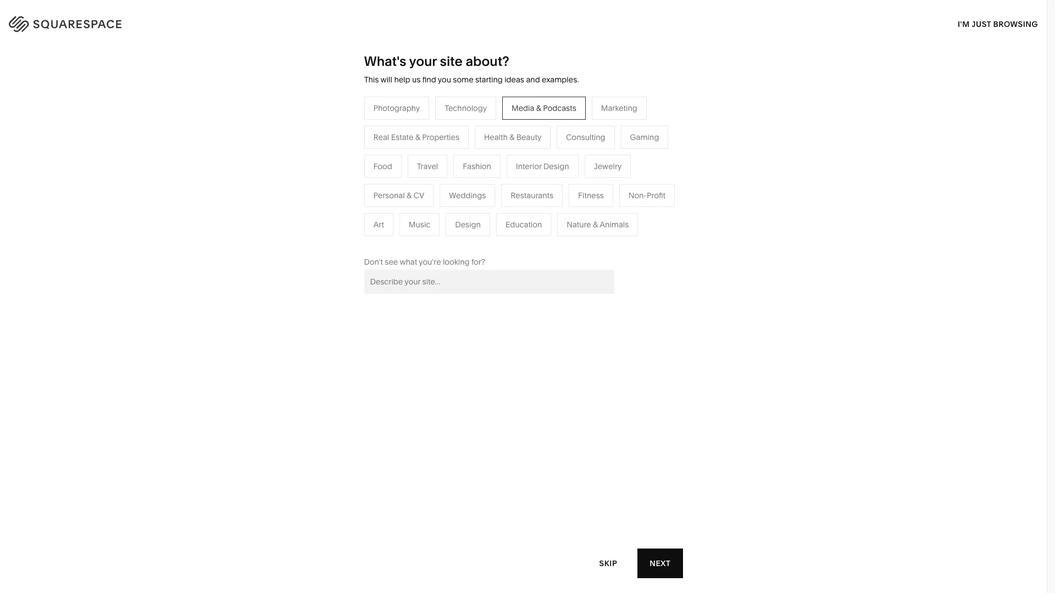 Task type: locate. For each thing, give the bounding box(es) containing it.
0 vertical spatial design
[[544, 161, 569, 171]]

restaurants link
[[398, 169, 452, 179]]

1 horizontal spatial animals
[[600, 220, 629, 230]]

1 horizontal spatial media
[[512, 103, 534, 113]]

animals
[[547, 169, 576, 179], [600, 220, 629, 230]]

what's
[[364, 53, 406, 69]]

jewelry
[[594, 161, 622, 171]]

1 horizontal spatial non-
[[629, 191, 647, 200]]

real estate & properties
[[373, 132, 459, 142], [398, 235, 484, 245]]

0 horizontal spatial media & podcasts
[[398, 186, 462, 196]]

non- down jewelry radio
[[629, 191, 647, 200]]

interior design
[[516, 161, 569, 171]]

restaurants
[[398, 169, 441, 179], [511, 191, 553, 200]]

travel up media & podcasts link
[[417, 161, 438, 171]]

1 vertical spatial nature & animals
[[567, 220, 629, 230]]

animals down fitness radio
[[600, 220, 629, 230]]

community & non-profits
[[282, 202, 374, 212]]

0 vertical spatial media
[[512, 103, 534, 113]]

real down music
[[398, 235, 414, 245]]

1 horizontal spatial real
[[398, 235, 414, 245]]

art
[[373, 220, 384, 230]]

0 horizontal spatial estate
[[391, 132, 413, 142]]

fitness
[[514, 186, 539, 196], [578, 191, 604, 200]]

0 horizontal spatial podcasts
[[429, 186, 462, 196]]

design inside interior design 'option'
[[544, 161, 569, 171]]

estate up travel link
[[391, 132, 413, 142]]

0 vertical spatial restaurants
[[398, 169, 441, 179]]

i'm just browsing link
[[958, 9, 1038, 39]]

Travel radio
[[408, 155, 448, 178]]

travel inside option
[[417, 161, 438, 171]]

properties up looking
[[447, 235, 484, 245]]

1 horizontal spatial weddings
[[449, 191, 486, 200]]

media & podcasts inside option
[[512, 103, 576, 113]]

1 horizontal spatial podcasts
[[543, 103, 576, 113]]

will
[[381, 75, 392, 85]]

restaurants inside option
[[511, 191, 553, 200]]

Don't see what you're looking for? field
[[364, 270, 614, 294]]

non- right community
[[333, 202, 351, 212]]

for?
[[472, 257, 485, 267]]

0 vertical spatial real
[[373, 132, 389, 142]]

travel link
[[398, 153, 430, 163]]

1 vertical spatial real estate & properties
[[398, 235, 484, 245]]

just
[[972, 19, 991, 29]]

media
[[512, 103, 534, 113], [398, 186, 421, 196]]

cv
[[414, 191, 424, 200]]

events
[[398, 202, 422, 212]]

home & decor
[[514, 153, 567, 163]]

squarespace logo image
[[22, 13, 144, 31]]

i'm
[[958, 19, 970, 29]]

squarespace logo link
[[22, 13, 224, 31]]

nature down fitness radio
[[567, 220, 591, 230]]

animals down decor
[[547, 169, 576, 179]]

0 horizontal spatial design
[[455, 220, 481, 230]]

nature & animals down fitness radio
[[567, 220, 629, 230]]

1 vertical spatial estate
[[415, 235, 438, 245]]

podcasts down examples.
[[543, 103, 576, 113]]

0 vertical spatial non-
[[629, 191, 647, 200]]

1 vertical spatial restaurants
[[511, 191, 553, 200]]

real up food
[[373, 132, 389, 142]]

1 horizontal spatial fitness
[[578, 191, 604, 200]]

Food radio
[[364, 155, 402, 178]]

weddings up design option
[[449, 191, 486, 200]]

1 horizontal spatial nature
[[567, 220, 591, 230]]

don't
[[364, 257, 383, 267]]

1 vertical spatial media & podcasts
[[398, 186, 462, 196]]

looking
[[443, 257, 470, 267]]

health & beauty
[[484, 132, 541, 142]]

restaurants down nature & animals link
[[511, 191, 553, 200]]

0 horizontal spatial weddings
[[398, 219, 435, 229]]

estate
[[391, 132, 413, 142], [415, 235, 438, 245]]

media & podcasts
[[512, 103, 576, 113], [398, 186, 462, 196]]

media & podcasts down restaurants link
[[398, 186, 462, 196]]

properties up travel option on the left top of page
[[422, 132, 459, 142]]

travel
[[398, 153, 419, 163], [417, 161, 438, 171]]

restaurants down travel link
[[398, 169, 441, 179]]

0 vertical spatial podcasts
[[543, 103, 576, 113]]

nature & animals down home & decor link
[[514, 169, 576, 179]]

health
[[484, 132, 508, 142]]

podcasts down restaurants link
[[429, 186, 462, 196]]

0 horizontal spatial restaurants
[[398, 169, 441, 179]]

0 vertical spatial weddings
[[449, 191, 486, 200]]

0 vertical spatial properties
[[422, 132, 459, 142]]

1 vertical spatial non-
[[333, 202, 351, 212]]

what
[[400, 257, 417, 267]]

1 vertical spatial weddings
[[398, 219, 435, 229]]

non-
[[629, 191, 647, 200], [333, 202, 351, 212]]

design
[[544, 161, 569, 171], [455, 220, 481, 230]]

Real Estate & Properties radio
[[364, 126, 469, 149]]

1 vertical spatial animals
[[600, 220, 629, 230]]

beauty
[[516, 132, 541, 142]]

1 vertical spatial properties
[[447, 235, 484, 245]]

0 horizontal spatial real
[[373, 132, 389, 142]]

Jewelry radio
[[585, 155, 631, 178]]

fitness up nature & animals option
[[578, 191, 604, 200]]

0 vertical spatial real estate & properties
[[373, 132, 459, 142]]

nature
[[514, 169, 538, 179], [567, 220, 591, 230]]

Technology radio
[[435, 97, 496, 120]]

1 vertical spatial podcasts
[[429, 186, 462, 196]]

media up "events" on the left top of the page
[[398, 186, 421, 196]]

log
[[1005, 17, 1023, 27]]

real estate & properties up travel link
[[373, 132, 459, 142]]

weddings
[[449, 191, 486, 200], [398, 219, 435, 229]]

1 horizontal spatial estate
[[415, 235, 438, 245]]

non-profit
[[629, 191, 666, 200]]

photography
[[373, 103, 420, 113]]

some
[[453, 75, 474, 85]]

fitness down interior
[[514, 186, 539, 196]]

nature down home
[[514, 169, 538, 179]]

media & podcasts down and
[[512, 103, 576, 113]]

fashion
[[463, 161, 491, 171]]

interior
[[516, 161, 542, 171]]

Media & Podcasts radio
[[502, 97, 586, 120]]

real estate & properties up you're at left top
[[398, 235, 484, 245]]

1 vertical spatial nature
[[567, 220, 591, 230]]

1 horizontal spatial media & podcasts
[[512, 103, 576, 113]]

media up beauty in the top of the page
[[512, 103, 534, 113]]

real
[[373, 132, 389, 142], [398, 235, 414, 245]]

weddings link
[[398, 219, 446, 229]]

media & podcasts link
[[398, 186, 473, 196]]

podcasts
[[543, 103, 576, 113], [429, 186, 462, 196]]

find
[[422, 75, 436, 85]]

nature & animals inside option
[[567, 220, 629, 230]]

&
[[536, 103, 541, 113], [415, 132, 420, 142], [510, 132, 515, 142], [538, 153, 543, 163], [540, 169, 545, 179], [422, 186, 427, 196], [407, 191, 412, 200], [326, 202, 331, 212], [593, 220, 598, 230], [440, 235, 445, 245]]

Marketing radio
[[592, 97, 647, 120]]

estate inside radio
[[391, 132, 413, 142]]

examples.
[[542, 75, 579, 85]]

Nature & Animals radio
[[557, 213, 638, 236]]

you
[[438, 75, 451, 85]]

1 vertical spatial media
[[398, 186, 421, 196]]

0 vertical spatial estate
[[391, 132, 413, 142]]

you're
[[419, 257, 441, 267]]

decor
[[545, 153, 567, 163]]

weddings inside 'radio'
[[449, 191, 486, 200]]

0 vertical spatial nature
[[514, 169, 538, 179]]

Art radio
[[364, 213, 393, 236]]

0 horizontal spatial animals
[[547, 169, 576, 179]]

0 vertical spatial media & podcasts
[[512, 103, 576, 113]]

1 vertical spatial real
[[398, 235, 414, 245]]

properties
[[422, 132, 459, 142], [447, 235, 484, 245]]

1 vertical spatial design
[[455, 220, 481, 230]]

1 horizontal spatial design
[[544, 161, 569, 171]]

nature & animals
[[514, 169, 576, 179], [567, 220, 629, 230]]

log             in
[[1005, 17, 1033, 27]]

0 horizontal spatial fitness
[[514, 186, 539, 196]]

Fitness radio
[[569, 184, 613, 207]]

technology
[[445, 103, 487, 113]]

weddings down events link
[[398, 219, 435, 229]]

ideas
[[505, 75, 524, 85]]

1 horizontal spatial restaurants
[[511, 191, 553, 200]]

estate down music
[[415, 235, 438, 245]]



Task type: describe. For each thing, give the bounding box(es) containing it.
skip button
[[587, 549, 629, 579]]

Education radio
[[496, 213, 551, 236]]

next button
[[638, 549, 683, 579]]

profits
[[351, 202, 374, 212]]

Restaurants radio
[[501, 184, 563, 207]]

marketing
[[601, 103, 637, 113]]

0 horizontal spatial nature
[[514, 169, 538, 179]]

0 vertical spatial animals
[[547, 169, 576, 179]]

this
[[364, 75, 379, 85]]

fitness link
[[514, 186, 550, 196]]

what's your site about? this will help us find you some starting ideas and examples.
[[364, 53, 579, 85]]

properties inside radio
[[422, 132, 459, 142]]

real estate & properties link
[[398, 235, 495, 245]]

Fashion radio
[[454, 155, 501, 178]]

events link
[[398, 202, 433, 212]]

about?
[[466, 53, 509, 69]]

Gaming radio
[[621, 126, 668, 149]]

community & non-profits link
[[282, 202, 385, 212]]

starting
[[475, 75, 503, 85]]

see
[[385, 257, 398, 267]]

Photography radio
[[364, 97, 429, 120]]

Consulting radio
[[557, 126, 615, 149]]

and
[[526, 75, 540, 85]]

community
[[282, 202, 324, 212]]

your
[[409, 53, 437, 69]]

food
[[373, 161, 392, 171]]

Interior Design radio
[[507, 155, 578, 178]]

personal
[[373, 191, 405, 200]]

0 horizontal spatial non-
[[333, 202, 351, 212]]

skip
[[599, 559, 617, 569]]

design inside design option
[[455, 220, 481, 230]]

consulting
[[566, 132, 605, 142]]

nature inside nature & animals option
[[567, 220, 591, 230]]

real estate & properties inside radio
[[373, 132, 459, 142]]

0 vertical spatial nature & animals
[[514, 169, 576, 179]]

nature & animals link
[[514, 169, 587, 179]]

browsing
[[993, 19, 1038, 29]]

in
[[1025, 17, 1033, 27]]

fitness inside radio
[[578, 191, 604, 200]]

home & decor link
[[514, 153, 578, 163]]

next
[[650, 559, 671, 569]]

& inside "radio"
[[407, 191, 412, 200]]

education
[[506, 220, 542, 230]]

site
[[440, 53, 463, 69]]

log             in link
[[1005, 17, 1033, 27]]

us
[[412, 75, 421, 85]]

Personal & CV radio
[[364, 184, 434, 207]]

Non-Profit radio
[[619, 184, 675, 207]]

non- inside non-profit radio
[[629, 191, 647, 200]]

Design radio
[[446, 213, 490, 236]]

Health & Beauty radio
[[475, 126, 551, 149]]

podcasts inside option
[[543, 103, 576, 113]]

media inside option
[[512, 103, 534, 113]]

home
[[514, 153, 536, 163]]

Weddings radio
[[440, 184, 495, 207]]

real inside radio
[[373, 132, 389, 142]]

help
[[394, 75, 410, 85]]

profit
[[647, 191, 666, 200]]

travel down real estate & properties radio on the top of the page
[[398, 153, 419, 163]]

don't see what you're looking for?
[[364, 257, 485, 267]]

i'm just browsing
[[958, 19, 1038, 29]]

gaming
[[630, 132, 659, 142]]

0 horizontal spatial media
[[398, 186, 421, 196]]

degraw element
[[376, 376, 671, 594]]

Music radio
[[399, 213, 440, 236]]

music
[[409, 220, 431, 230]]

animals inside nature & animals option
[[600, 220, 629, 230]]

degraw image
[[376, 376, 671, 594]]

personal & cv
[[373, 191, 424, 200]]



Task type: vqa. For each thing, say whether or not it's contained in the screenshot.
Interior Design option
yes



